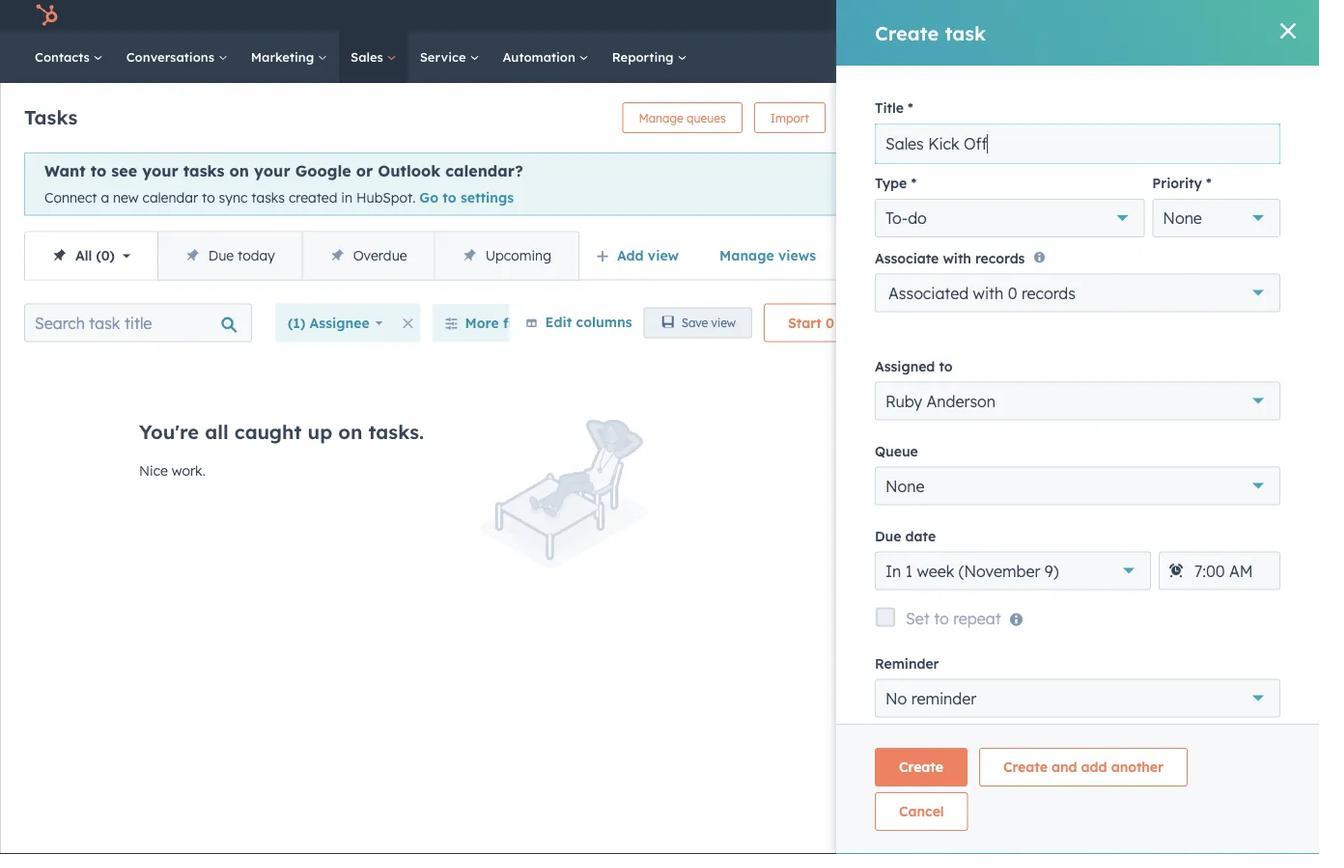 Task type: locate. For each thing, give the bounding box(es) containing it.
now
[[981, 464, 1010, 481]]

link opens in a new window image
[[1193, 543, 1206, 566], [1193, 548, 1206, 562]]

on right up
[[338, 420, 363, 444]]

due date element
[[1159, 552, 1281, 591]]

marketing link
[[239, 31, 339, 83]]

week
[[917, 562, 955, 581]]

0 right the all on the top left of page
[[101, 247, 110, 264]]

2 horizontal spatial tasks
[[838, 315, 873, 331]]

to up ruby anderson
[[939, 358, 953, 375]]

tasks
[[183, 161, 225, 181], [251, 189, 285, 206], [838, 315, 873, 331]]

view for save view
[[712, 316, 736, 330]]

1 vertical spatial create task
[[854, 111, 917, 125]]

in inside now you can stay on top of your daily work, keep track of your schedule, and manage your leads all in one place.
[[1294, 487, 1305, 504]]

due for due date
[[875, 528, 902, 545]]

panel
[[1035, 146, 1078, 165]]

self made
[[1206, 7, 1266, 23]]

2 horizontal spatial on
[[1099, 464, 1115, 481]]

0 horizontal spatial none
[[886, 477, 925, 496]]

hubspot link
[[23, 4, 72, 27]]

go to prospecting link
[[1067, 543, 1210, 566]]

more filters
[[465, 315, 542, 331]]

(november
[[959, 562, 1041, 581]]

to
[[90, 161, 106, 181], [202, 189, 215, 206], [443, 189, 457, 206], [939, 358, 953, 375], [1091, 545, 1105, 562], [934, 609, 949, 628]]

on inside now you can stay on top of your daily work, keep track of your schedule, and manage your leads all in one place.
[[1099, 464, 1115, 481]]

0 horizontal spatial in
[[341, 189, 353, 206]]

1 vertical spatial with
[[973, 283, 1004, 303]]

start 0 tasks
[[788, 315, 873, 331]]

records up associated with 0 records
[[976, 250, 1025, 266]]

due left today
[[208, 247, 234, 264]]

go down outlook
[[420, 189, 439, 206]]

0 vertical spatial in
[[341, 189, 353, 206]]

and down top
[[1121, 487, 1145, 504]]

0 horizontal spatial all
[[205, 420, 229, 444]]

tasks right sync
[[251, 189, 285, 206]]

navigation
[[24, 231, 580, 281]]

0 for with
[[1008, 283, 1018, 303]]

0 horizontal spatial tasks
[[183, 161, 225, 181]]

prospecting down place.
[[1109, 545, 1189, 562]]

0 vertical spatial 0
[[101, 247, 110, 264]]

manage inside the tasks banner
[[639, 111, 684, 125]]

on left top
[[1099, 464, 1115, 481]]

create task left calling icon
[[875, 21, 987, 45]]

1 horizontal spatial in
[[1294, 487, 1305, 504]]

manage queues link
[[623, 102, 743, 133]]

nice
[[139, 462, 168, 479]]

to left settings
[[443, 189, 457, 206]]

automation link
[[491, 31, 601, 83]]

associate with records
[[875, 250, 1025, 266]]

none button
[[1153, 199, 1281, 238], [875, 467, 1281, 506]]

manage views link
[[707, 236, 829, 275]]

0 vertical spatial prospecting
[[1047, 165, 1139, 185]]

create inside the tasks banner
[[854, 111, 890, 125]]

task up close image
[[894, 111, 917, 125]]

made
[[1232, 7, 1266, 23]]

create up cancel at the right
[[899, 759, 944, 776]]

2 vertical spatial on
[[1099, 464, 1115, 481]]

0 horizontal spatial 0
[[101, 247, 110, 264]]

priority
[[1153, 175, 1203, 192]]

due left 'date'
[[875, 528, 902, 545]]

ruby anderson image
[[1185, 7, 1202, 24]]

service link
[[408, 31, 491, 83]]

none button up one
[[875, 467, 1281, 506]]

with up associated with 0 records
[[943, 250, 972, 266]]

to-do
[[886, 209, 927, 228]]

to for want
[[90, 161, 106, 181]]

0 horizontal spatial manage
[[639, 111, 684, 125]]

of right top
[[1144, 464, 1157, 481]]

records down to-do popup button
[[1022, 283, 1076, 303]]

title
[[875, 100, 904, 116]]

your up calendar
[[142, 161, 178, 181]]

set
[[906, 609, 930, 628]]

1 horizontal spatial view
[[712, 316, 736, 330]]

or
[[356, 161, 373, 181]]

0 vertical spatial and
[[1121, 487, 1145, 504]]

0 vertical spatial none
[[1163, 209, 1203, 228]]

1 vertical spatial all
[[1275, 487, 1290, 504]]

now you can stay on top of your daily work, keep track of your schedule, and manage your leads all in one place.
[[972, 464, 1305, 527]]

start 0 tasks button
[[764, 304, 918, 343]]

reporting link
[[601, 31, 699, 83]]

in down keep
[[1294, 487, 1305, 504]]

task inside create task link
[[894, 111, 917, 125]]

calendar
[[143, 189, 198, 206]]

task left calling icon
[[945, 21, 987, 45]]

created
[[289, 189, 338, 206]]

0 vertical spatial all
[[205, 420, 229, 444]]

due inside due today link
[[208, 247, 234, 264]]

1 horizontal spatial all
[[1275, 487, 1290, 504]]

import link
[[754, 102, 826, 133]]

create task link
[[838, 102, 933, 133]]

google
[[295, 161, 351, 181]]

tasks inside button
[[838, 315, 873, 331]]

in 1 week (november 9) button
[[875, 552, 1152, 591]]

2 link opens in a new window image from the top
[[1193, 548, 1206, 562]]

to-do button
[[875, 199, 1145, 238]]

all
[[75, 247, 92, 264]]

1 horizontal spatial go
[[1067, 545, 1087, 562]]

create task inside the tasks banner
[[854, 111, 917, 125]]

1 vertical spatial due
[[875, 528, 902, 545]]

Title text field
[[875, 124, 1281, 164]]

assigned to
[[875, 358, 953, 375]]

to for set
[[934, 609, 949, 628]]

1 vertical spatial of
[[1008, 487, 1021, 504]]

0 down associate with records
[[1008, 283, 1018, 303]]

0 vertical spatial none button
[[1153, 199, 1281, 238]]

none down priority
[[1163, 209, 1203, 228]]

tasks up sync
[[183, 161, 225, 181]]

none for queue
[[886, 477, 925, 496]]

associated with 0 records button
[[875, 274, 1281, 312]]

and left add
[[1052, 759, 1078, 776]]

the
[[1253, 146, 1278, 165]]

view right save
[[712, 316, 736, 330]]

prospecting down title text box on the right of page
[[1047, 165, 1139, 185]]

tasks
[[24, 105, 78, 129]]

filters
[[503, 315, 542, 331]]

1 vertical spatial view
[[712, 316, 736, 330]]

1 horizontal spatial with
[[973, 283, 1004, 303]]

manage for manage views
[[720, 247, 774, 264]]

due date
[[875, 528, 936, 545]]

view inside button
[[712, 316, 736, 330]]

ruby anderson
[[886, 392, 996, 411]]

0 vertical spatial task
[[945, 21, 987, 45]]

1 vertical spatial none button
[[875, 467, 1281, 506]]

all right you're
[[205, 420, 229, 444]]

reminder
[[875, 655, 939, 672]]

track
[[972, 487, 1005, 504]]

0 vertical spatial manage
[[639, 111, 684, 125]]

1 horizontal spatial due
[[875, 528, 902, 545]]

1 vertical spatial manage
[[720, 247, 774, 264]]

to for assigned
[[939, 358, 953, 375]]

1 horizontal spatial tasks
[[251, 189, 285, 206]]

ruby
[[886, 392, 923, 411]]

type
[[875, 175, 907, 192]]

do
[[908, 209, 927, 228]]

want to see your tasks on your google or outlook calendar? alert
[[24, 153, 933, 216]]

with down associate with records
[[973, 283, 1004, 303]]

records inside popup button
[[1022, 283, 1076, 303]]

calendar?
[[446, 161, 523, 181]]

2 vertical spatial tasks
[[838, 315, 873, 331]]

manage left queues
[[639, 111, 684, 125]]

0 vertical spatial create task
[[875, 21, 987, 45]]

0 vertical spatial on
[[229, 161, 249, 181]]

0 horizontal spatial on
[[229, 161, 249, 181]]

0 vertical spatial with
[[943, 250, 972, 266]]

to inside "link"
[[1091, 545, 1105, 562]]

1 vertical spatial and
[[1052, 759, 1078, 776]]

see
[[111, 161, 137, 181]]

view inside "popup button"
[[648, 247, 679, 264]]

0 vertical spatial of
[[1144, 464, 1157, 481]]

0 inside popup button
[[1008, 283, 1018, 303]]

2 vertical spatial 0
[[826, 315, 834, 331]]

0 inside button
[[826, 315, 834, 331]]

0
[[101, 247, 110, 264], [1008, 283, 1018, 303], [826, 315, 834, 331]]

ruby anderson button
[[875, 382, 1281, 421]]

all inside now you can stay on top of your daily work, keep track of your schedule, and manage your leads all in one place.
[[1275, 487, 1290, 504]]

settings image
[[1112, 8, 1130, 26]]

view right add
[[648, 247, 679, 264]]

0 vertical spatial go
[[420, 189, 439, 206]]

0 vertical spatial view
[[648, 247, 679, 264]]

0 horizontal spatial with
[[943, 250, 972, 266]]

go inside want to see your tasks on your google or outlook calendar? connect a new calendar to sync tasks created in hubspot. go to settings
[[420, 189, 439, 206]]

on up sync
[[229, 161, 249, 181]]

none down the queue
[[886, 477, 925, 496]]

add
[[1082, 759, 1108, 776]]

tasks right start
[[838, 315, 873, 331]]

by
[[1230, 146, 1249, 165]]

cancel
[[899, 804, 944, 821]]

calling icon button
[[991, 3, 1024, 28]]

none button down priority
[[1153, 199, 1281, 238]]

0 horizontal spatial task
[[894, 111, 917, 125]]

1 horizontal spatial none
[[1163, 209, 1203, 228]]

0 horizontal spatial due
[[208, 247, 234, 264]]

close image
[[1281, 23, 1296, 39]]

1 horizontal spatial of
[[1144, 464, 1157, 481]]

and
[[1121, 487, 1145, 504], [1052, 759, 1078, 776]]

of down the you
[[1008, 487, 1021, 504]]

go right the 9)
[[1067, 545, 1087, 562]]

you're
[[139, 420, 199, 444]]

notifications button
[[1137, 0, 1170, 31]]

none for priority
[[1163, 209, 1203, 228]]

1 vertical spatial prospecting
[[1109, 545, 1189, 562]]

to left see
[[90, 161, 106, 181]]

manage
[[639, 111, 684, 125], [720, 247, 774, 264]]

with
[[943, 250, 972, 266], [973, 283, 1004, 303]]

keep
[[1265, 464, 1296, 481]]

settings link
[[1109, 5, 1133, 26]]

none button for queue
[[875, 467, 1281, 506]]

with inside associated with 0 records popup button
[[973, 283, 1004, 303]]

1 horizontal spatial on
[[338, 420, 363, 444]]

1 horizontal spatial 0
[[826, 315, 834, 331]]

create left add
[[1004, 759, 1048, 776]]

contacts
[[35, 49, 93, 65]]

edit columns button
[[525, 310, 632, 335]]

due today
[[208, 247, 275, 264]]

1 vertical spatial task
[[894, 111, 917, 125]]

1 vertical spatial in
[[1294, 487, 1305, 504]]

view for add view
[[648, 247, 679, 264]]

daily
[[1193, 464, 1224, 481]]

create up type
[[854, 111, 890, 125]]

0 horizontal spatial go
[[420, 189, 439, 206]]

1 vertical spatial 0
[[1008, 283, 1018, 303]]

1 vertical spatial on
[[338, 420, 363, 444]]

due today link
[[157, 232, 302, 280]]

1 vertical spatial records
[[1022, 283, 1076, 303]]

manage left views
[[720, 247, 774, 264]]

to right set
[[934, 609, 949, 628]]

none
[[1163, 209, 1203, 228], [886, 477, 925, 496]]

0 vertical spatial due
[[208, 247, 234, 264]]

to right the 9)
[[1091, 545, 1105, 562]]

1 vertical spatial none
[[886, 477, 925, 496]]

anderson
[[927, 392, 996, 411]]

Search HubSpot search field
[[1048, 41, 1285, 73]]

none button for priority
[[1153, 199, 1281, 238]]

in right created
[[341, 189, 353, 206]]

tasks banner
[[24, 97, 933, 133]]

schedule,
[[1057, 487, 1117, 504]]

all down keep
[[1275, 487, 1290, 504]]

menu item
[[1026, 0, 1070, 31]]

0 horizontal spatial view
[[648, 247, 679, 264]]

go inside "link"
[[1067, 545, 1087, 562]]

due
[[208, 247, 234, 264], [875, 528, 902, 545]]

1 vertical spatial go
[[1067, 545, 1087, 562]]

0 horizontal spatial and
[[1052, 759, 1078, 776]]

create task up type
[[854, 111, 917, 125]]

2 horizontal spatial 0
[[1008, 283, 1018, 303]]

to for go
[[1091, 545, 1105, 562]]

1 horizontal spatial and
[[1121, 487, 1145, 504]]

0 right start
[[826, 315, 834, 331]]

search image
[[1279, 50, 1293, 64]]

create and add another button
[[980, 749, 1188, 787]]

1 horizontal spatial manage
[[720, 247, 774, 264]]



Task type: describe. For each thing, give the bounding box(es) containing it.
1 vertical spatial tasks
[[251, 189, 285, 206]]

contacts link
[[23, 31, 115, 83]]

on inside want to see your tasks on your google or outlook calendar? connect a new calendar to sync tasks created in hubspot. go to settings
[[229, 161, 249, 181]]

manage queues
[[639, 111, 726, 125]]

stay
[[1068, 464, 1095, 481]]

views
[[779, 247, 816, 264]]

0 for (
[[101, 247, 110, 264]]

0 vertical spatial records
[[976, 250, 1025, 266]]

queues
[[687, 111, 726, 125]]

HH:MM text field
[[1159, 552, 1281, 591]]

caught
[[235, 420, 302, 444]]

has
[[1083, 146, 1110, 165]]

sales
[[351, 49, 387, 65]]

work.
[[172, 462, 206, 479]]

reporting
[[612, 49, 678, 65]]

help image
[[1080, 9, 1097, 26]]

add
[[617, 247, 644, 264]]

in 1 week (november 9)
[[886, 562, 1059, 581]]

prospecting inside this panel has been replaced by the prospecting workspace
[[1047, 165, 1139, 185]]

no reminder
[[886, 689, 977, 708]]

your down the daily
[[1206, 487, 1234, 504]]

save
[[682, 316, 708, 330]]

no reminder button
[[875, 679, 1281, 718]]

settings
[[461, 189, 514, 206]]

upgrade link
[[963, 5, 987, 26]]

sales link
[[339, 31, 408, 83]]

and inside button
[[1052, 759, 1078, 776]]

sync
[[219, 189, 248, 206]]

manage for manage queues
[[639, 111, 684, 125]]

to left sync
[[202, 189, 215, 206]]

notifications image
[[1144, 9, 1162, 26]]

your down can
[[1025, 487, 1054, 504]]

columns
[[576, 313, 632, 330]]

queue
[[875, 443, 919, 460]]

help button
[[1072, 0, 1105, 31]]

add view
[[617, 247, 679, 264]]

(1) assignee button
[[275, 304, 396, 343]]

set to repeat
[[906, 609, 1001, 628]]

cancel button
[[875, 793, 969, 832]]

you're all caught up on tasks.
[[139, 420, 424, 444]]

navigation containing all
[[24, 231, 580, 281]]

upgrade image
[[966, 8, 984, 26]]

start
[[788, 315, 822, 331]]

upcoming link
[[434, 232, 579, 280]]

edit
[[545, 313, 572, 330]]

prospecting inside go to prospecting "link"
[[1109, 545, 1189, 562]]

self made button
[[1173, 0, 1295, 31]]

create button
[[875, 749, 968, 787]]

link opens in a new window image inside go to prospecting "link"
[[1193, 548, 1206, 562]]

(
[[96, 247, 101, 264]]

conversations link
[[115, 31, 239, 83]]

this panel has been replaced by the prospecting workspace
[[999, 146, 1278, 185]]

1 horizontal spatial task
[[945, 21, 987, 45]]

a
[[101, 189, 109, 206]]

close image
[[897, 177, 909, 188]]

leads
[[1238, 487, 1272, 504]]

add view button
[[583, 236, 696, 275]]

search button
[[1269, 41, 1302, 73]]

import
[[771, 111, 810, 125]]

today
[[238, 247, 275, 264]]

your up manage
[[1161, 464, 1189, 481]]

1
[[906, 562, 913, 581]]

to-
[[886, 209, 908, 228]]

go to prospecting
[[1067, 545, 1189, 562]]

assigned
[[875, 358, 935, 375]]

tasks.
[[369, 420, 424, 444]]

0 vertical spatial tasks
[[183, 161, 225, 181]]

service
[[420, 49, 470, 65]]

on for you're all caught up on tasks.
[[338, 420, 363, 444]]

overdue
[[353, 247, 407, 264]]

all ( 0 )
[[75, 247, 115, 264]]

self
[[1206, 7, 1229, 23]]

on for now you can stay on top of your daily work, keep track of your schedule, and manage your leads all in one place.
[[1099, 464, 1115, 481]]

(1) assignee
[[288, 315, 370, 331]]

go to settings link
[[420, 189, 514, 206]]

)
[[110, 247, 115, 264]]

repeat
[[954, 609, 1001, 628]]

reminder
[[912, 689, 977, 708]]

self made menu
[[961, 0, 1296, 31]]

save view
[[682, 316, 736, 330]]

create inside button
[[1004, 759, 1048, 776]]

Search task title search field
[[24, 304, 252, 343]]

conversations
[[126, 49, 218, 65]]

another
[[1112, 759, 1164, 776]]

marketing
[[251, 49, 318, 65]]

date
[[906, 528, 936, 545]]

and inside now you can stay on top of your daily work, keep track of your schedule, and manage your leads all in one place.
[[1121, 487, 1145, 504]]

assignee
[[310, 315, 370, 331]]

no
[[886, 689, 907, 708]]

top
[[1119, 464, 1140, 481]]

due for due today
[[208, 247, 234, 264]]

new
[[113, 189, 139, 206]]

want
[[44, 161, 86, 181]]

calling icon image
[[999, 7, 1016, 25]]

up
[[308, 420, 333, 444]]

you
[[1014, 464, 1037, 481]]

1 link opens in a new window image from the top
[[1193, 543, 1206, 566]]

0 horizontal spatial of
[[1008, 487, 1021, 504]]

hubspot.
[[356, 189, 416, 206]]

create inside button
[[899, 759, 944, 776]]

more filters link
[[432, 304, 555, 343]]

with for associated
[[973, 283, 1004, 303]]

place.
[[1133, 510, 1171, 527]]

hubspot image
[[35, 4, 58, 27]]

your up created
[[254, 161, 290, 181]]

in inside want to see your tasks on your google or outlook calendar? connect a new calendar to sync tasks created in hubspot. go to settings
[[341, 189, 353, 206]]

create left upgrade image
[[875, 21, 939, 45]]

create and add another
[[1004, 759, 1164, 776]]

with for associate
[[943, 250, 972, 266]]

one
[[1106, 510, 1130, 527]]

outlook
[[378, 161, 441, 181]]

connect
[[44, 189, 97, 206]]

workspace
[[1144, 165, 1230, 185]]

been
[[1115, 146, 1153, 165]]



Task type: vqa. For each thing, say whether or not it's contained in the screenshot.
tasks within the BUTTON
yes



